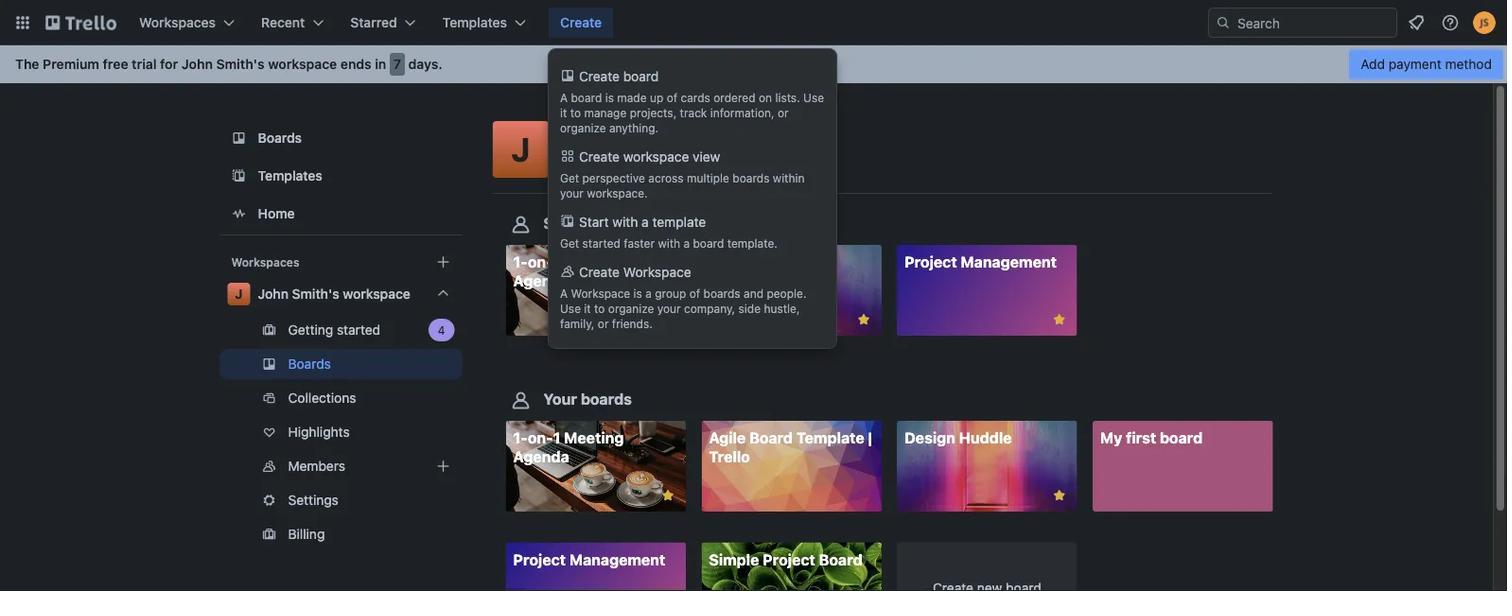 Task type: describe. For each thing, give the bounding box(es) containing it.
it inside create board a board is made up of cards ordered on lists. use it to manage projects, track information, or organize anything.
[[560, 106, 567, 119]]

board inside start with a template get started faster with a board template.
[[693, 237, 724, 250]]

to inside create board a board is made up of cards ordered on lists. use it to manage projects, track information, or organize anything.
[[570, 106, 581, 119]]

1-on-1 meeting agenda link for your
[[506, 421, 686, 512]]

workspace down the 'information,'
[[676, 128, 771, 150]]

board up the manage
[[571, 91, 602, 104]]

7
[[394, 56, 401, 72]]

method
[[1445, 56, 1492, 72]]

highlights
[[288, 424, 350, 440]]

0 horizontal spatial project management
[[513, 551, 665, 569]]

create button
[[549, 8, 613, 38]]

1 vertical spatial project management link
[[506, 543, 686, 591]]

2 horizontal spatial project
[[905, 253, 957, 271]]

1 vertical spatial john
[[559, 128, 602, 150]]

use inside create workspace a workspace is a group of boards and people. use it to organize your company, side hustle, family, or friends.
[[560, 302, 581, 315]]

friends.
[[612, 317, 653, 330]]

organize inside create workspace a workspace is a group of boards and people. use it to organize your company, side hustle, family, or friends.
[[608, 302, 654, 315]]

0 horizontal spatial smith's
[[216, 56, 265, 72]]

and
[[744, 287, 764, 300]]

perspective
[[582, 171, 645, 184]]

getting started
[[288, 322, 380, 338]]

highlights link
[[220, 417, 462, 448]]

get inside create workspace view get perspective across multiple boards within your workspace.
[[560, 171, 579, 184]]

0 vertical spatial design
[[709, 253, 760, 271]]

1-on-1 meeting agenda for starred
[[513, 253, 624, 290]]

0 horizontal spatial management
[[569, 551, 665, 569]]

add payment method link
[[1349, 49, 1503, 79]]

create for create workspace view get perspective across multiple boards within your workspace.
[[579, 149, 620, 165]]

create for create workspace a workspace is a group of boards and people. use it to organize your company, side hustle, family, or friends.
[[579, 264, 620, 280]]

people.
[[767, 287, 806, 300]]

your boards
[[544, 390, 632, 408]]

workspaces inside 'popup button'
[[139, 15, 216, 30]]

in
[[375, 56, 386, 72]]

cards
[[681, 91, 710, 104]]

up
[[650, 91, 663, 104]]

faster
[[624, 237, 655, 250]]

organize inside create board a board is made up of cards ordered on lists. use it to manage projects, track information, or organize anything.
[[560, 121, 606, 134]]

anything.
[[609, 121, 659, 134]]

first
[[1126, 429, 1156, 447]]

0 vertical spatial management
[[961, 253, 1057, 271]]

0 vertical spatial workspace
[[623, 264, 691, 280]]

1 vertical spatial john smith's workspace
[[258, 286, 410, 302]]

forward image
[[458, 387, 481, 410]]

group
[[655, 287, 686, 300]]

1 vertical spatial boards
[[288, 356, 331, 372]]

create board a board is made up of cards ordered on lists. use it to manage projects, track information, or organize anything.
[[560, 69, 824, 134]]

template.
[[727, 237, 778, 250]]

simple
[[709, 551, 759, 569]]

family,
[[560, 317, 595, 330]]

add payment method
[[1361, 56, 1492, 72]]

design huddle for bottom design huddle link
[[905, 429, 1012, 447]]

billing
[[288, 527, 325, 542]]

click to unstar this board. it will be removed from your starred list. image for project management
[[1051, 311, 1068, 328]]

1 vertical spatial design
[[905, 429, 955, 447]]

agile board template | trello link
[[701, 421, 882, 512]]

1 vertical spatial workspace
[[571, 287, 630, 300]]

information,
[[710, 106, 774, 119]]

lists.
[[775, 91, 800, 104]]

2 horizontal spatial smith's
[[606, 128, 672, 150]]

1 vertical spatial board
[[819, 551, 863, 569]]

a for create board
[[560, 91, 568, 104]]

banner containing the premium free trial for
[[0, 45, 1507, 83]]

1 vertical spatial with
[[658, 237, 680, 250]]

settings
[[288, 492, 339, 508]]

0 vertical spatial boards
[[258, 130, 302, 146]]

1 horizontal spatial project
[[763, 551, 815, 569]]

click to unstar this board. it will be removed from your starred list. image for design huddle
[[1051, 487, 1068, 504]]

on- for starred boards
[[528, 253, 553, 271]]

is for workspace
[[634, 287, 642, 300]]

trial
[[132, 56, 157, 72]]

template
[[797, 429, 864, 447]]

1 vertical spatial a
[[684, 237, 690, 250]]

private
[[632, 155, 669, 168]]

multiple
[[687, 171, 729, 184]]

collections
[[288, 390, 356, 406]]

or inside create board a board is made up of cards ordered on lists. use it to manage projects, track information, or organize anything.
[[778, 106, 789, 119]]

1 for starred boards
[[553, 253, 561, 271]]

1 vertical spatial templates
[[258, 168, 322, 184]]

side
[[738, 302, 761, 315]]

collections link
[[220, 383, 481, 413]]

0 vertical spatial project management
[[905, 253, 1057, 271]]

huddle for design huddle click to unstar this board. it will be removed from your starred list. icon
[[763, 253, 816, 271]]

on
[[759, 91, 772, 104]]

my first board link
[[1093, 421, 1273, 512]]

0 horizontal spatial j
[[235, 286, 243, 302]]

your inside create workspace view get perspective across multiple boards within your workspace.
[[560, 186, 584, 200]]

view
[[693, 149, 720, 165]]

payment
[[1389, 56, 1442, 72]]

company,
[[684, 302, 735, 315]]

2 boards link from the top
[[220, 349, 462, 379]]

0 horizontal spatial design huddle link
[[701, 245, 882, 336]]

board image
[[228, 127, 250, 149]]

workspace inside create workspace view get perspective across multiple boards within your workspace.
[[623, 149, 689, 165]]

simple project board
[[709, 551, 863, 569]]

agenda for your
[[513, 448, 569, 466]]

2 vertical spatial smith's
[[292, 286, 339, 302]]

members link
[[220, 451, 462, 482]]

recent
[[261, 15, 305, 30]]

board right the first
[[1160, 429, 1203, 447]]

Search field
[[1231, 9, 1396, 37]]

board inside agile board template | trello
[[749, 429, 793, 447]]

use inside create board a board is made up of cards ordered on lists. use it to manage projects, track information, or organize anything.
[[803, 91, 824, 104]]

4
[[438, 324, 445, 337]]

j inside button
[[511, 130, 530, 169]]

templates link
[[220, 159, 462, 193]]

1- for your boards
[[513, 429, 528, 447]]

my first board
[[1100, 429, 1203, 447]]

hustle,
[[764, 302, 800, 315]]

templates button
[[431, 8, 537, 38]]

0 vertical spatial john
[[181, 56, 213, 72]]

starred for starred boards
[[544, 214, 599, 232]]

workspaces button
[[128, 8, 246, 38]]

1 vertical spatial premium
[[561, 155, 608, 168]]

boards inside create workspace a workspace is a group of boards and people. use it to organize your company, side hustle, family, or friends.
[[703, 287, 740, 300]]

the premium free trial for john smith's workspace ends in 7 days.
[[15, 56, 443, 72]]

0 horizontal spatial premium
[[43, 56, 99, 72]]

1-on-1 meeting agenda link for starred
[[506, 245, 686, 336]]

create workspace view get perspective across multiple boards within your workspace.
[[560, 149, 805, 200]]

click to unstar this board. it will be removed from your starred list. image for 1-on-1 meeting agenda
[[660, 487, 677, 504]]



Task type: vqa. For each thing, say whether or not it's contained in the screenshot.
Turkmenistan
no



Task type: locate. For each thing, give the bounding box(es) containing it.
design huddle right |
[[905, 429, 1012, 447]]

starred
[[350, 15, 397, 30], [544, 214, 599, 232]]

starred down workspace.
[[544, 214, 599, 232]]

boards inside create workspace view get perspective across multiple boards within your workspace.
[[733, 171, 770, 184]]

board up made
[[623, 69, 659, 84]]

boards down getting
[[288, 356, 331, 372]]

0 vertical spatial starred
[[350, 15, 397, 30]]

with
[[612, 214, 638, 230], [658, 237, 680, 250]]

1 click to unstar this board. it will be removed from your starred list. image from the left
[[855, 311, 872, 328]]

1 vertical spatial starred
[[544, 214, 599, 232]]

a inside create board a board is made up of cards ordered on lists. use it to manage projects, track information, or organize anything.
[[560, 91, 568, 104]]

projects,
[[630, 106, 677, 119]]

it left the manage
[[560, 106, 567, 119]]

of right up
[[667, 91, 678, 104]]

huddle for click to unstar this board. it will be removed from your starred list. image inside the design huddle link
[[959, 429, 1012, 447]]

1 horizontal spatial smith's
[[292, 286, 339, 302]]

a
[[560, 91, 568, 104], [560, 287, 568, 300]]

open information menu image
[[1441, 13, 1460, 32]]

a
[[642, 214, 649, 230], [684, 237, 690, 250], [645, 287, 652, 300]]

a left group
[[645, 287, 652, 300]]

add image
[[432, 455, 455, 478]]

1 on- from the top
[[528, 253, 553, 271]]

of inside create board a board is made up of cards ordered on lists. use it to manage projects, track information, or organize anything.
[[667, 91, 678, 104]]

0 horizontal spatial templates
[[258, 168, 322, 184]]

1 horizontal spatial your
[[657, 302, 681, 315]]

workspaces
[[139, 15, 216, 30], [231, 255, 299, 269]]

0 horizontal spatial project management link
[[506, 543, 686, 591]]

2 1- from the top
[[513, 429, 528, 447]]

0 vertical spatial organize
[[560, 121, 606, 134]]

get inside start with a template get started faster with a board template.
[[560, 237, 579, 250]]

0 vertical spatial huddle
[[763, 253, 816, 271]]

boards link up 'templates' link at the top left of the page
[[220, 121, 462, 155]]

premium up perspective
[[561, 155, 608, 168]]

starred boards
[[544, 214, 654, 232]]

made
[[617, 91, 647, 104]]

templates
[[442, 15, 507, 30], [258, 168, 322, 184]]

1 horizontal spatial started
[[582, 237, 621, 250]]

0 vertical spatial to
[[570, 106, 581, 119]]

use
[[803, 91, 824, 104], [560, 302, 581, 315]]

1 a from the top
[[560, 91, 568, 104]]

is up friends.
[[634, 287, 642, 300]]

within
[[773, 171, 805, 184]]

starred inside dropdown button
[[350, 15, 397, 30]]

ends
[[340, 56, 372, 72]]

1 horizontal spatial starred
[[544, 214, 599, 232]]

my
[[1100, 429, 1122, 447]]

home
[[258, 206, 295, 221]]

1 horizontal spatial premium
[[561, 155, 608, 168]]

boards up company, on the bottom of the page
[[703, 287, 740, 300]]

1 horizontal spatial design huddle link
[[897, 421, 1077, 512]]

back to home image
[[45, 8, 116, 38]]

1-on-1 meeting agenda up family,
[[513, 253, 624, 290]]

started down starred boards
[[582, 237, 621, 250]]

your
[[560, 186, 584, 200], [657, 302, 681, 315]]

or inside create workspace a workspace is a group of boards and people. use it to organize your company, side hustle, family, or friends.
[[598, 317, 609, 330]]

0 vertical spatial on-
[[528, 253, 553, 271]]

workspace up getting started
[[343, 286, 410, 302]]

john smith (johnsmith38824343) image
[[1473, 11, 1496, 34]]

2 click to unstar this board. it will be removed from your starred list. image from the left
[[1051, 487, 1068, 504]]

click to unstar this board. it will be removed from your starred list. image
[[660, 487, 677, 504], [1051, 487, 1068, 504]]

1 horizontal spatial workspaces
[[231, 255, 299, 269]]

1-on-1 meeting agenda link down starred boards
[[506, 245, 686, 336]]

huddle
[[763, 253, 816, 271], [959, 429, 1012, 447]]

0 vertical spatial 1-on-1 meeting agenda link
[[506, 245, 686, 336]]

2 on- from the top
[[528, 429, 553, 447]]

board
[[623, 69, 659, 84], [571, 91, 602, 104], [693, 237, 724, 250], [1160, 429, 1203, 447]]

templates up days.
[[442, 15, 507, 30]]

a down template
[[684, 237, 690, 250]]

1 down starred boards
[[553, 253, 561, 271]]

1 meeting from the top
[[564, 253, 624, 271]]

template
[[652, 214, 706, 230]]

1-on-1 meeting agenda down your
[[513, 429, 624, 466]]

premium down back to home image
[[43, 56, 99, 72]]

1 horizontal spatial huddle
[[959, 429, 1012, 447]]

1 vertical spatial it
[[584, 302, 591, 315]]

0 horizontal spatial design
[[709, 253, 760, 271]]

of up company, on the bottom of the page
[[689, 287, 700, 300]]

template board image
[[228, 165, 250, 187]]

1-on-1 meeting agenda for your
[[513, 429, 624, 466]]

0 vertical spatial agenda
[[513, 272, 569, 290]]

1 vertical spatial organize
[[608, 302, 654, 315]]

a for create workspace
[[560, 287, 568, 300]]

starred for starred
[[350, 15, 397, 30]]

project management
[[905, 253, 1057, 271], [513, 551, 665, 569]]

0 vertical spatial j
[[511, 130, 530, 169]]

or down lists.
[[778, 106, 789, 119]]

workspaces down 'home'
[[231, 255, 299, 269]]

workspace up family,
[[571, 287, 630, 300]]

search image
[[1216, 15, 1231, 30]]

design
[[709, 253, 760, 271], [905, 429, 955, 447]]

2 click to unstar this board. it will be removed from your starred list. image from the left
[[1051, 311, 1068, 328]]

0 horizontal spatial started
[[337, 322, 380, 338]]

click to unstar this board. it will be removed from your starred list. image
[[855, 311, 872, 328], [1051, 311, 1068, 328]]

trello
[[709, 448, 750, 466]]

1 1-on-1 meeting agenda link from the top
[[506, 245, 686, 336]]

boards right your
[[581, 390, 632, 408]]

meeting for your
[[564, 429, 624, 447]]

2 1-on-1 meeting agenda link from the top
[[506, 421, 686, 512]]

started
[[582, 237, 621, 250], [337, 322, 380, 338]]

1-
[[513, 253, 528, 271], [513, 429, 528, 447]]

1 vertical spatial started
[[337, 322, 380, 338]]

or right family,
[[598, 317, 609, 330]]

0 vertical spatial board
[[749, 429, 793, 447]]

1 vertical spatial workspaces
[[231, 255, 299, 269]]

templates up 'home'
[[258, 168, 322, 184]]

0 vertical spatial project management link
[[897, 245, 1077, 336]]

0 vertical spatial started
[[582, 237, 621, 250]]

1 vertical spatial or
[[598, 317, 609, 330]]

workspace
[[623, 264, 691, 280], [571, 287, 630, 300]]

1 get from the top
[[560, 171, 579, 184]]

smith's
[[216, 56, 265, 72], [606, 128, 672, 150], [292, 286, 339, 302]]

2 get from the top
[[560, 237, 579, 250]]

create workspace a workspace is a group of boards and people. use it to organize your company, side hustle, family, or friends.
[[560, 264, 806, 330]]

john up getting
[[258, 286, 289, 302]]

meeting for starred
[[564, 253, 624, 271]]

it up family,
[[584, 302, 591, 315]]

started right getting
[[337, 322, 380, 338]]

0 horizontal spatial your
[[560, 186, 584, 200]]

start with a template get started faster with a board template.
[[560, 214, 778, 250]]

project management link
[[897, 245, 1077, 336], [506, 543, 686, 591]]

on- for your boards
[[528, 429, 553, 447]]

on-
[[528, 253, 553, 271], [528, 429, 553, 447]]

for
[[160, 56, 178, 72]]

boards up faster
[[602, 214, 654, 232]]

on- down starred boards
[[528, 253, 553, 271]]

boards left within
[[733, 171, 770, 184]]

1 vertical spatial of
[[689, 287, 700, 300]]

click to unstar this board. it will be removed from your starred list. image for design huddle
[[855, 311, 872, 328]]

1 vertical spatial j
[[235, 286, 243, 302]]

of for board
[[667, 91, 678, 104]]

2 1 from the top
[[553, 429, 561, 447]]

design right |
[[905, 429, 955, 447]]

1 boards link from the top
[[220, 121, 462, 155]]

add
[[1361, 56, 1385, 72]]

1-on-1 meeting agenda link
[[506, 245, 686, 336], [506, 421, 686, 512]]

1 vertical spatial smith's
[[606, 128, 672, 150]]

settings link
[[220, 485, 462, 516]]

0 vertical spatial or
[[778, 106, 789, 119]]

is for board
[[605, 91, 614, 104]]

a up family,
[[560, 287, 568, 300]]

starred button
[[339, 8, 427, 38]]

smith's down recent
[[216, 56, 265, 72]]

1 horizontal spatial use
[[803, 91, 824, 104]]

create
[[560, 15, 602, 30], [579, 69, 620, 84], [579, 149, 620, 165], [579, 264, 620, 280]]

board down template
[[693, 237, 724, 250]]

2 1-on-1 meeting agenda from the top
[[513, 429, 624, 466]]

to inside create workspace a workspace is a group of boards and people. use it to organize your company, side hustle, family, or friends.
[[594, 302, 605, 315]]

1 horizontal spatial john smith's workspace
[[559, 128, 771, 150]]

0 horizontal spatial board
[[749, 429, 793, 447]]

start
[[579, 214, 609, 230]]

1 horizontal spatial board
[[819, 551, 863, 569]]

your
[[544, 390, 577, 408]]

1-on-1 meeting agenda
[[513, 253, 624, 290], [513, 429, 624, 466]]

home image
[[228, 202, 250, 225]]

j
[[511, 130, 530, 169], [235, 286, 243, 302]]

1 1- from the top
[[513, 253, 528, 271]]

0 vertical spatial 1
[[553, 253, 561, 271]]

boards link
[[220, 121, 462, 155], [220, 349, 462, 379]]

organize down the manage
[[560, 121, 606, 134]]

0 horizontal spatial with
[[612, 214, 638, 230]]

with down template
[[658, 237, 680, 250]]

get down start
[[560, 237, 579, 250]]

1 horizontal spatial or
[[778, 106, 789, 119]]

1 1-on-1 meeting agenda from the top
[[513, 253, 624, 290]]

getting
[[288, 322, 333, 338]]

is inside create workspace a workspace is a group of boards and people. use it to organize your company, side hustle, family, or friends.
[[634, 287, 642, 300]]

1 horizontal spatial it
[[584, 302, 591, 315]]

starred up in
[[350, 15, 397, 30]]

is up the manage
[[605, 91, 614, 104]]

2 a from the top
[[560, 287, 568, 300]]

simple project board link
[[701, 543, 882, 591]]

1 1 from the top
[[553, 253, 561, 271]]

billing link
[[220, 519, 462, 550]]

agenda for starred
[[513, 272, 569, 290]]

create for create
[[560, 15, 602, 30]]

john right for
[[181, 56, 213, 72]]

boards link down getting started
[[220, 349, 462, 379]]

1 vertical spatial your
[[657, 302, 681, 315]]

create inside button
[[560, 15, 602, 30]]

design huddle link
[[701, 245, 882, 336], [897, 421, 1077, 512]]

track
[[680, 106, 707, 119]]

1 vertical spatial huddle
[[959, 429, 1012, 447]]

1 vertical spatial use
[[560, 302, 581, 315]]

0 vertical spatial design huddle
[[709, 253, 816, 271]]

1 horizontal spatial design huddle
[[905, 429, 1012, 447]]

smith's up getting
[[292, 286, 339, 302]]

1-on-1 meeting agenda link down your boards
[[506, 421, 686, 512]]

0 vertical spatial your
[[560, 186, 584, 200]]

to up family,
[[594, 302, 605, 315]]

a inside create workspace a workspace is a group of boards and people. use it to organize your company, side hustle, family, or friends.
[[645, 287, 652, 300]]

recent button
[[250, 8, 335, 38]]

meeting down starred boards
[[564, 253, 624, 271]]

agile board template | trello
[[709, 429, 872, 466]]

your up start
[[560, 186, 584, 200]]

a left made
[[560, 91, 568, 104]]

1 vertical spatial on-
[[528, 429, 553, 447]]

0 vertical spatial use
[[803, 91, 824, 104]]

boards
[[733, 171, 770, 184], [602, 214, 654, 232], [703, 287, 740, 300], [581, 390, 632, 408]]

across
[[648, 171, 684, 184]]

smith's up private
[[606, 128, 672, 150]]

banner
[[0, 45, 1507, 83]]

is
[[605, 91, 614, 104], [634, 287, 642, 300]]

of for workspace
[[689, 287, 700, 300]]

create inside create workspace view get perspective across multiple boards within your workspace.
[[579, 149, 620, 165]]

1 vertical spatial design huddle
[[905, 429, 1012, 447]]

of
[[667, 91, 678, 104], [689, 287, 700, 300]]

project
[[905, 253, 957, 271], [513, 551, 566, 569], [763, 551, 815, 569]]

0 horizontal spatial workspaces
[[139, 15, 216, 30]]

0 vertical spatial 1-on-1 meeting agenda
[[513, 253, 624, 290]]

1 for your boards
[[553, 429, 561, 447]]

to left the manage
[[570, 106, 581, 119]]

0 vertical spatial john smith's workspace
[[559, 128, 771, 150]]

boards
[[258, 130, 302, 146], [288, 356, 331, 372]]

agile
[[709, 429, 746, 447]]

get left perspective
[[560, 171, 579, 184]]

1 vertical spatial to
[[594, 302, 605, 315]]

create for create board a board is made up of cards ordered on lists. use it to manage projects, track information, or organize anything.
[[579, 69, 620, 84]]

0 vertical spatial smith's
[[216, 56, 265, 72]]

1 horizontal spatial project management link
[[897, 245, 1077, 336]]

2 agenda from the top
[[513, 448, 569, 466]]

0 notifications image
[[1405, 11, 1428, 34]]

meeting down your boards
[[564, 429, 624, 447]]

1 horizontal spatial of
[[689, 287, 700, 300]]

1 horizontal spatial john
[[258, 286, 289, 302]]

primary element
[[0, 0, 1507, 45]]

1 agenda from the top
[[513, 272, 569, 290]]

1 horizontal spatial is
[[634, 287, 642, 300]]

click to unstar this board. it will be removed from your starred list. image inside design huddle link
[[1051, 487, 1068, 504]]

the
[[15, 56, 39, 72]]

john smith's workspace up getting started
[[258, 286, 410, 302]]

1
[[553, 253, 561, 271], [553, 429, 561, 447]]

0 horizontal spatial design huddle
[[709, 253, 816, 271]]

it inside create workspace a workspace is a group of boards and people. use it to organize your company, side hustle, family, or friends.
[[584, 302, 591, 315]]

0 horizontal spatial huddle
[[763, 253, 816, 271]]

0 vertical spatial premium
[[43, 56, 99, 72]]

1 vertical spatial 1
[[553, 429, 561, 447]]

create inside create workspace a workspace is a group of boards and people. use it to organize your company, side hustle, family, or friends.
[[579, 264, 620, 280]]

workspace
[[268, 56, 337, 72], [676, 128, 771, 150], [623, 149, 689, 165], [343, 286, 410, 302]]

john down the manage
[[559, 128, 602, 150]]

workspace.
[[587, 186, 648, 200]]

1 vertical spatial 1-on-1 meeting agenda
[[513, 429, 624, 466]]

ordered
[[714, 91, 756, 104]]

design huddle for the leftmost design huddle link
[[709, 253, 816, 271]]

use up family,
[[560, 302, 581, 315]]

started inside start with a template get started faster with a board template.
[[582, 237, 621, 250]]

0 horizontal spatial use
[[560, 302, 581, 315]]

free
[[103, 56, 128, 72]]

0 horizontal spatial organize
[[560, 121, 606, 134]]

organize up friends.
[[608, 302, 654, 315]]

0 vertical spatial workspaces
[[139, 15, 216, 30]]

a up faster
[[642, 214, 649, 230]]

is inside create board a board is made up of cards ordered on lists. use it to manage projects, track information, or organize anything.
[[605, 91, 614, 104]]

forward image
[[458, 319, 481, 342]]

1 horizontal spatial click to unstar this board. it will be removed from your starred list. image
[[1051, 311, 1068, 328]]

workspace down 'recent' 'popup button'
[[268, 56, 337, 72]]

to
[[570, 106, 581, 119], [594, 302, 605, 315]]

create a workspace image
[[432, 251, 455, 273]]

0 vertical spatial of
[[667, 91, 678, 104]]

manage
[[584, 106, 627, 119]]

workspaces up for
[[139, 15, 216, 30]]

1 vertical spatial boards link
[[220, 349, 462, 379]]

1 click to unstar this board. it will be removed from your starred list. image from the left
[[660, 487, 677, 504]]

j button
[[492, 121, 549, 178]]

workspace up group
[[623, 264, 691, 280]]

2 meeting from the top
[[564, 429, 624, 447]]

1- for starred boards
[[513, 253, 528, 271]]

|
[[868, 429, 872, 447]]

days.
[[408, 56, 443, 72]]

0 horizontal spatial or
[[598, 317, 609, 330]]

1 down your
[[553, 429, 561, 447]]

1 vertical spatial project management
[[513, 551, 665, 569]]

board
[[749, 429, 793, 447], [819, 551, 863, 569]]

0 horizontal spatial click to unstar this board. it will be removed from your starred list. image
[[855, 311, 872, 328]]

on- down your
[[528, 429, 553, 447]]

templates inside popup button
[[442, 15, 507, 30]]

0 vertical spatial with
[[612, 214, 638, 230]]

john smith's workspace up private
[[559, 128, 771, 150]]

1 vertical spatial agenda
[[513, 448, 569, 466]]

use right lists.
[[803, 91, 824, 104]]

members
[[288, 458, 345, 474]]

1 horizontal spatial templates
[[442, 15, 507, 30]]

organize
[[560, 121, 606, 134], [608, 302, 654, 315]]

your inside create workspace a workspace is a group of boards and people. use it to organize your company, side hustle, family, or friends.
[[657, 302, 681, 315]]

your down group
[[657, 302, 681, 315]]

home link
[[220, 197, 462, 231]]

0 vertical spatial a
[[560, 91, 568, 104]]

create inside create board a board is made up of cards ordered on lists. use it to manage projects, track information, or organize anything.
[[579, 69, 620, 84]]

0 horizontal spatial project
[[513, 551, 566, 569]]

0 vertical spatial 1-
[[513, 253, 528, 271]]

design down template.
[[709, 253, 760, 271]]

0 vertical spatial a
[[642, 214, 649, 230]]

design huddle down template.
[[709, 253, 816, 271]]

1 horizontal spatial design
[[905, 429, 955, 447]]

0 vertical spatial get
[[560, 171, 579, 184]]

with up faster
[[612, 214, 638, 230]]

boards right the board image
[[258, 130, 302, 146]]

agenda up family,
[[513, 272, 569, 290]]

1 vertical spatial meeting
[[564, 429, 624, 447]]

workspace up across
[[623, 149, 689, 165]]

1 vertical spatial is
[[634, 287, 642, 300]]

1 vertical spatial design huddle link
[[897, 421, 1077, 512]]

1 vertical spatial management
[[569, 551, 665, 569]]

a inside create workspace a workspace is a group of boards and people. use it to organize your company, side hustle, family, or friends.
[[560, 287, 568, 300]]

agenda down your
[[513, 448, 569, 466]]

of inside create workspace a workspace is a group of boards and people. use it to organize your company, side hustle, family, or friends.
[[689, 287, 700, 300]]



